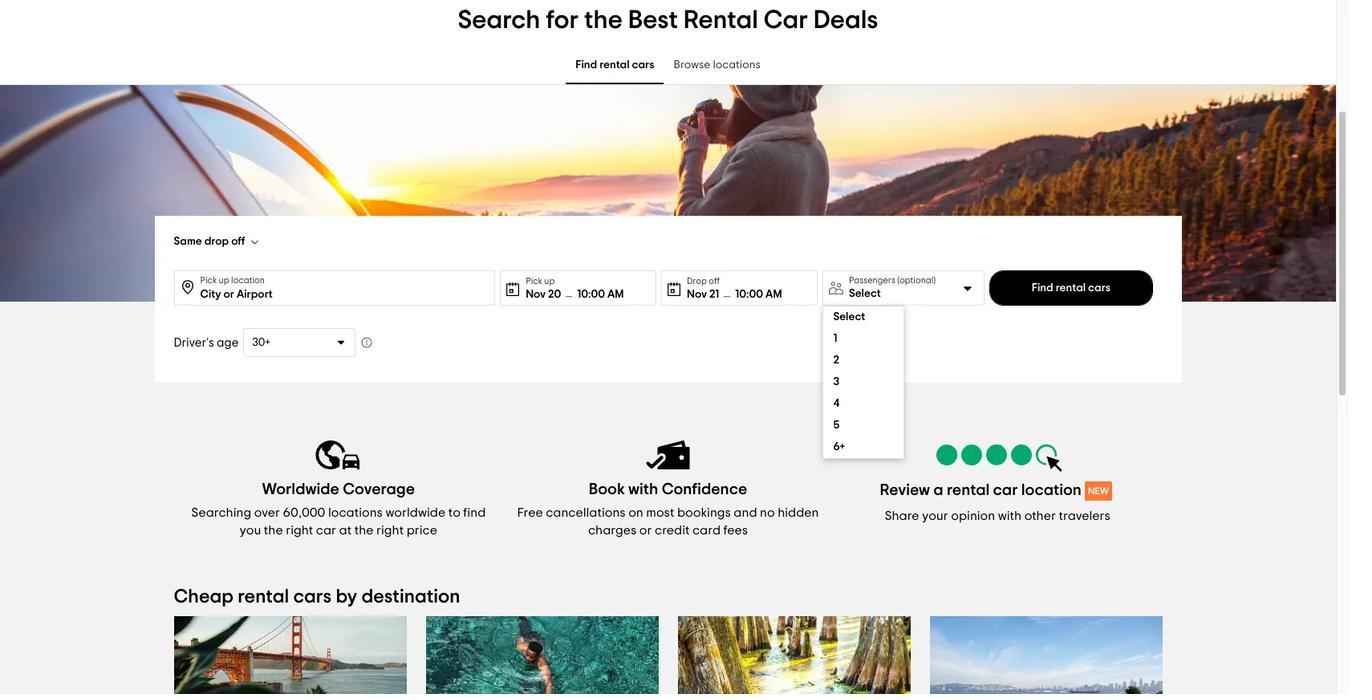 Task type: vqa. For each thing, say whether or not it's contained in the screenshot.
price
yes



Task type: locate. For each thing, give the bounding box(es) containing it.
off
[[231, 236, 245, 247], [709, 276, 720, 285]]

nov down pick up
[[526, 289, 546, 300]]

car up share your opinion with other travelers
[[993, 482, 1018, 498]]

over
[[254, 506, 280, 519]]

select
[[849, 288, 881, 299], [833, 311, 865, 323]]

1 pick from the left
[[200, 276, 217, 285]]

2 horizontal spatial the
[[584, 7, 623, 33]]

the right the for at the top left
[[584, 7, 623, 33]]

0 horizontal spatial pick
[[200, 276, 217, 285]]

location up other
[[1021, 482, 1082, 498]]

fees
[[724, 524, 748, 537]]

car
[[993, 482, 1018, 498], [316, 524, 336, 537]]

1 horizontal spatial 10:00 am
[[735, 289, 782, 300]]

0 vertical spatial with
[[628, 482, 658, 498]]

credit
[[655, 524, 690, 537]]

1 horizontal spatial find rental cars
[[1032, 283, 1111, 294]]

cancellations
[[546, 506, 626, 519]]

destination
[[361, 587, 460, 607]]

10:00 right 20
[[577, 289, 605, 300]]

1 horizontal spatial locations
[[713, 60, 761, 71]]

pick down same drop off
[[200, 276, 217, 285]]

new
[[1088, 486, 1109, 496]]

find rental cars
[[576, 60, 654, 71], [1032, 283, 1111, 294]]

1 horizontal spatial the
[[354, 524, 374, 537]]

am
[[608, 289, 624, 300], [766, 289, 782, 300]]

0 vertical spatial locations
[[713, 60, 761, 71]]

rental inside 'button'
[[1056, 283, 1086, 294]]

car inside searching over 60,000 locations worldwide to find you the right car at the right price
[[316, 524, 336, 537]]

1 vertical spatial find rental cars
[[1032, 283, 1111, 294]]

10:00 am right 20
[[577, 289, 624, 300]]

20
[[548, 289, 561, 300]]

nov down the drop
[[687, 289, 707, 300]]

or
[[639, 524, 652, 537]]

right
[[286, 524, 313, 537], [376, 524, 404, 537]]

with
[[628, 482, 658, 498], [998, 510, 1022, 522]]

0 horizontal spatial up
[[219, 276, 229, 285]]

location
[[231, 276, 265, 285], [1021, 482, 1082, 498]]

search for the best rental car deals
[[458, 7, 878, 33]]

for
[[546, 7, 579, 33]]

opinion
[[951, 510, 995, 522]]

0 vertical spatial select
[[849, 288, 881, 299]]

rental
[[684, 7, 758, 33]]

1 horizontal spatial location
[[1021, 482, 1082, 498]]

by
[[336, 587, 357, 607]]

0 horizontal spatial right
[[286, 524, 313, 537]]

drop off
[[687, 276, 720, 285]]

off up 21
[[709, 276, 720, 285]]

10:00 right 21
[[735, 289, 763, 300]]

driver's
[[174, 337, 214, 349]]

1 horizontal spatial find
[[1032, 283, 1054, 294]]

10:00 for 21
[[735, 289, 763, 300]]

select up the "1"
[[833, 311, 865, 323]]

City or Airport text field
[[200, 271, 488, 303]]

drop
[[687, 276, 707, 285]]

hidden
[[778, 506, 819, 519]]

1 horizontal spatial up
[[544, 276, 555, 285]]

am right 20
[[608, 289, 624, 300]]

locations inside searching over 60,000 locations worldwide to find you the right car at the right price
[[328, 506, 383, 519]]

the right at at left bottom
[[354, 524, 374, 537]]

0 horizontal spatial off
[[231, 236, 245, 247]]

10:00 am right 21
[[735, 289, 782, 300]]

1 up from the left
[[219, 276, 229, 285]]

up up 20
[[544, 276, 555, 285]]

2 right from the left
[[376, 524, 404, 537]]

travelers
[[1059, 510, 1111, 522]]

2 horizontal spatial cars
[[1088, 283, 1111, 294]]

0 vertical spatial location
[[231, 276, 265, 285]]

share
[[885, 510, 919, 522]]

bookings
[[677, 506, 731, 519]]

2 up from the left
[[544, 276, 555, 285]]

nov
[[526, 289, 546, 300], [687, 289, 707, 300]]

1 10:00 am from the left
[[577, 289, 624, 300]]

1 horizontal spatial with
[[998, 510, 1022, 522]]

up down the drop
[[219, 276, 229, 285]]

1 vertical spatial select
[[833, 311, 865, 323]]

you
[[240, 524, 261, 537]]

(optional)
[[897, 276, 936, 285]]

0 horizontal spatial locations
[[328, 506, 383, 519]]

right down '60,000'
[[286, 524, 313, 537]]

1 horizontal spatial nov
[[687, 289, 707, 300]]

car
[[764, 7, 808, 33]]

the down over
[[264, 524, 283, 537]]

5
[[833, 420, 839, 431]]

0 vertical spatial find rental cars
[[576, 60, 654, 71]]

pick up nov 20
[[526, 276, 542, 285]]

car left at at left bottom
[[316, 524, 336, 537]]

0 horizontal spatial find
[[576, 60, 597, 71]]

1 2 3 4 5 6+
[[833, 333, 845, 453]]

0 horizontal spatial car
[[316, 524, 336, 537]]

0 vertical spatial cars
[[632, 60, 654, 71]]

10:00 am for nov 21
[[735, 289, 782, 300]]

free cancellations on most bookings and no hidden charges or credit card fees
[[517, 506, 819, 537]]

find inside 'button'
[[1032, 283, 1054, 294]]

your
[[922, 510, 948, 522]]

pick for nov 21
[[526, 276, 542, 285]]

10:00 am
[[577, 289, 624, 300], [735, 289, 782, 300]]

review
[[880, 482, 930, 498]]

rental
[[600, 60, 630, 71], [1056, 283, 1086, 294], [947, 482, 990, 498], [238, 587, 289, 607]]

1 horizontal spatial 10:00
[[735, 289, 763, 300]]

cheap
[[174, 587, 234, 607]]

cheap rental cars by destination
[[174, 587, 460, 607]]

same drop off
[[174, 236, 245, 247]]

1 am from the left
[[608, 289, 624, 300]]

0 horizontal spatial am
[[608, 289, 624, 300]]

other
[[1025, 510, 1056, 522]]

find rental cars inside 'button'
[[1032, 283, 1111, 294]]

price
[[407, 524, 437, 537]]

1 vertical spatial cars
[[1088, 283, 1111, 294]]

search
[[458, 7, 540, 33]]

searching
[[191, 506, 251, 519]]

0 horizontal spatial 10:00 am
[[577, 289, 624, 300]]

on
[[629, 506, 643, 519]]

up
[[219, 276, 229, 285], [544, 276, 555, 285]]

2 10:00 am from the left
[[735, 289, 782, 300]]

1 horizontal spatial right
[[376, 524, 404, 537]]

with down review a rental car location new
[[998, 510, 1022, 522]]

1 nov from the left
[[526, 289, 546, 300]]

find
[[463, 506, 486, 519]]

pick
[[200, 276, 217, 285], [526, 276, 542, 285]]

0 horizontal spatial 10:00
[[577, 289, 605, 300]]

0 horizontal spatial find rental cars
[[576, 60, 654, 71]]

right down worldwide on the left of page
[[376, 524, 404, 537]]

drop
[[204, 236, 229, 247]]

2 pick from the left
[[526, 276, 542, 285]]

find
[[576, 60, 597, 71], [1032, 283, 1054, 294]]

2 am from the left
[[766, 289, 782, 300]]

with up on
[[628, 482, 658, 498]]

select down passengers
[[849, 288, 881, 299]]

2
[[833, 355, 839, 366]]

share your opinion with other travelers
[[885, 510, 1111, 522]]

2 10:00 from the left
[[735, 289, 763, 300]]

locations up at at left bottom
[[328, 506, 383, 519]]

1 horizontal spatial am
[[766, 289, 782, 300]]

0 horizontal spatial with
[[628, 482, 658, 498]]

1 horizontal spatial car
[[993, 482, 1018, 498]]

pick up
[[526, 276, 555, 285]]

am for 21
[[766, 289, 782, 300]]

free
[[517, 506, 543, 519]]

location down same drop off
[[231, 276, 265, 285]]

no
[[760, 506, 775, 519]]

1 horizontal spatial off
[[709, 276, 720, 285]]

up for nov 21
[[544, 276, 555, 285]]

am right 21
[[766, 289, 782, 300]]

6+
[[833, 441, 845, 453]]

locations
[[713, 60, 761, 71], [328, 506, 383, 519]]

1 vertical spatial car
[[316, 524, 336, 537]]

locations right browse at the top of page
[[713, 60, 761, 71]]

1 10:00 from the left
[[577, 289, 605, 300]]

driver's age
[[174, 337, 239, 349]]

cars
[[632, 60, 654, 71], [1088, 283, 1111, 294], [293, 587, 332, 607]]

1 horizontal spatial pick
[[526, 276, 542, 285]]

1 vertical spatial locations
[[328, 506, 383, 519]]

passengers
[[849, 276, 896, 285]]

0 horizontal spatial nov
[[526, 289, 546, 300]]

1 vertical spatial find
[[1032, 283, 1054, 294]]

0 horizontal spatial cars
[[293, 587, 332, 607]]

0 horizontal spatial location
[[231, 276, 265, 285]]

10:00
[[577, 289, 605, 300], [735, 289, 763, 300]]

worldwide
[[262, 482, 339, 498]]

2 nov from the left
[[687, 289, 707, 300]]

off right the drop
[[231, 236, 245, 247]]

1 right from the left
[[286, 524, 313, 537]]

the
[[584, 7, 623, 33], [264, 524, 283, 537], [354, 524, 374, 537]]



Task type: describe. For each thing, give the bounding box(es) containing it.
browse
[[674, 60, 711, 71]]

1 vertical spatial off
[[709, 276, 720, 285]]

at
[[339, 524, 352, 537]]

same
[[174, 236, 202, 247]]

searching over 60,000 locations worldwide to find you the right car at the right price
[[191, 506, 486, 537]]

card
[[693, 524, 721, 537]]

passengers (optional) select
[[849, 276, 936, 299]]

am for 20
[[608, 289, 624, 300]]

60,000
[[283, 506, 325, 519]]

best
[[628, 7, 678, 33]]

0 vertical spatial find
[[576, 60, 597, 71]]

worldwide coverage
[[262, 482, 415, 498]]

1 vertical spatial location
[[1021, 482, 1082, 498]]

age
[[217, 337, 239, 349]]

0 vertical spatial car
[[993, 482, 1018, 498]]

nov 21
[[687, 289, 719, 300]]

nov for nov 21
[[687, 289, 707, 300]]

pick for drop off
[[200, 276, 217, 285]]

and
[[734, 506, 757, 519]]

nov for nov 20
[[526, 289, 546, 300]]

10:00 for 20
[[577, 289, 605, 300]]

30+
[[252, 337, 271, 348]]

2 vertical spatial cars
[[293, 587, 332, 607]]

review a rental car location new
[[880, 482, 1109, 498]]

1 horizontal spatial cars
[[632, 60, 654, 71]]

select inside passengers (optional) select
[[849, 288, 881, 299]]

coverage
[[343, 482, 415, 498]]

book with confidence
[[589, 482, 747, 498]]

charges
[[588, 524, 637, 537]]

1 vertical spatial with
[[998, 510, 1022, 522]]

nov 20
[[526, 289, 561, 300]]

a
[[934, 482, 943, 498]]

browse locations
[[674, 60, 761, 71]]

up for drop off
[[219, 276, 229, 285]]

10:00 am for nov 20
[[577, 289, 624, 300]]

pick up location
[[200, 276, 265, 285]]

0 horizontal spatial the
[[264, 524, 283, 537]]

21
[[709, 289, 719, 300]]

0 vertical spatial off
[[231, 236, 245, 247]]

deals
[[814, 7, 878, 33]]

4
[[833, 398, 839, 409]]

1
[[833, 333, 837, 344]]

to
[[448, 506, 461, 519]]

confidence
[[662, 482, 747, 498]]

most
[[646, 506, 674, 519]]

3
[[833, 376, 839, 388]]

find rental cars button
[[990, 270, 1153, 306]]

book
[[589, 482, 625, 498]]

worldwide
[[386, 506, 446, 519]]

cars inside 'button'
[[1088, 283, 1111, 294]]



